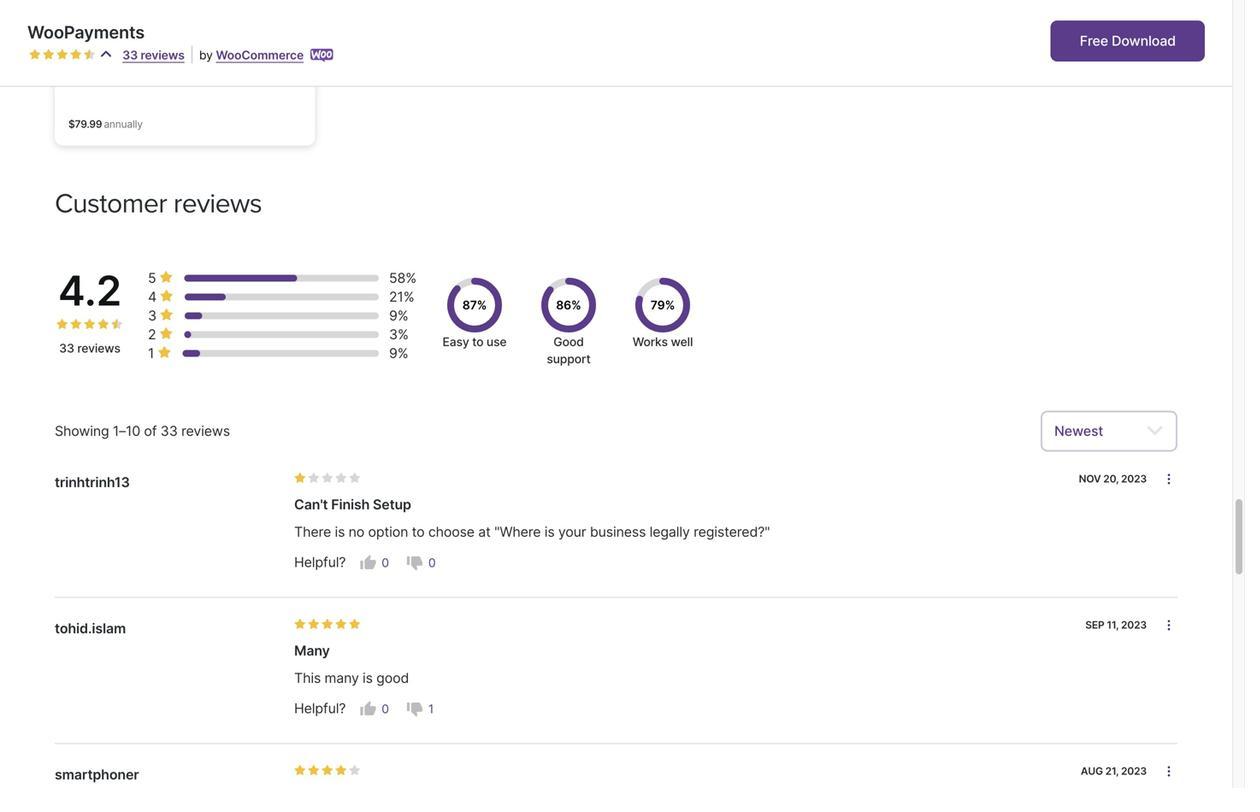 Task type: vqa. For each thing, say whether or not it's contained in the screenshot.
Service Navigation Menu element
no



Task type: locate. For each thing, give the bounding box(es) containing it.
1 vertical spatial rate product 4 stars image
[[335, 473, 347, 485]]

3%
[[389, 326, 409, 343]]

vote up image
[[360, 555, 377, 572], [360, 701, 377, 719]]

5 stars, 58% of reviews element
[[148, 269, 177, 288]]

1 horizontal spatial rate product 4 stars image
[[335, 766, 347, 778]]

is
[[335, 524, 345, 541], [545, 524, 555, 541], [363, 670, 373, 687]]

0 horizontal spatial 33
[[59, 341, 74, 356]]

rate product 3 stars image
[[56, 49, 68, 61], [84, 319, 96, 331], [322, 473, 334, 485], [322, 619, 334, 631], [322, 766, 334, 778]]

is left no
[[335, 524, 345, 541]]

to left the use
[[473, 335, 484, 349]]

legally
[[650, 524, 690, 541]]

rate product 3 stars image for 4.2
[[84, 319, 96, 331]]

many
[[294, 643, 330, 660]]

2 vertical spatial 33
[[161, 423, 178, 440]]

2 2023 from the top
[[1122, 620, 1148, 632]]

9% up 3%
[[389, 307, 409, 324]]

1 vertical spatial 33 reviews
[[59, 341, 121, 356]]

vote up image down no
[[360, 555, 377, 572]]

3 stars, 9% of reviews element
[[148, 307, 177, 325]]

1 horizontal spatial 33
[[123, 48, 138, 62]]

rate product 2 stars image for trinhtrinh13
[[308, 473, 320, 485]]

aug 21, 2023
[[1081, 766, 1148, 778]]

accept secure and fast payments in person with the m2 card reader
[[68, 12, 266, 43]]

3 rate product 1 star image from the top
[[294, 766, 306, 778]]

rate product 1 star image
[[294, 473, 306, 485], [294, 619, 306, 631], [294, 766, 306, 778]]

0 vertical spatial 33
[[123, 48, 138, 62]]

2 rate product 1 star image from the top
[[294, 619, 306, 631]]

rate product 3 stars image for tohid.islam
[[322, 619, 334, 631]]

m2
[[158, 29, 176, 43]]

0 vertical spatial 9%
[[389, 307, 409, 324]]

20,
[[1104, 473, 1119, 485]]

0 vertical spatial vote up image
[[360, 555, 377, 572]]

1 horizontal spatial 33 reviews
[[123, 48, 185, 62]]

well
[[671, 335, 693, 349]]

rate product 1 star image
[[29, 49, 41, 61], [56, 319, 68, 331]]

nov
[[1080, 473, 1102, 485]]

rate product 5 stars image
[[111, 319, 123, 331]]

33 reviews down rate product 5 stars image at the top of page
[[59, 341, 121, 356]]

rate product 4 stars image up finish on the left bottom
[[335, 473, 347, 485]]

1 vertical spatial open options menu image
[[1163, 766, 1177, 779]]

0
[[382, 556, 389, 571], [429, 556, 436, 571], [382, 703, 389, 717]]

woopayments
[[27, 22, 145, 43]]

0 horizontal spatial is
[[335, 524, 345, 541]]

person
[[68, 29, 107, 43]]

no
[[349, 524, 365, 541]]

2 vote up image from the top
[[360, 701, 377, 719]]

customer
[[55, 187, 167, 220]]

33 down 4.2
[[59, 341, 74, 356]]

33
[[123, 48, 138, 62], [59, 341, 74, 356], [161, 423, 178, 440]]

rate product 4 stars image for 4.2
[[98, 319, 110, 331]]

rate product 5 stars image for trinhtrinh13
[[349, 473, 361, 485]]

card
[[179, 29, 203, 43]]

there is no option to choose at "where is your business legally registered?"
[[294, 524, 771, 541]]

rate product 1 star image down 4.2
[[56, 319, 68, 331]]

is left good
[[363, 670, 373, 687]]

open options menu image right "aug 21, 2023"
[[1163, 766, 1177, 779]]

can't finish setup
[[294, 497, 411, 513]]

rate product 4 stars image
[[70, 49, 82, 61], [335, 473, 347, 485], [335, 619, 347, 631]]

33 reviews
[[123, 48, 185, 62], [59, 341, 121, 356]]

1 vertical spatial 2023
[[1122, 620, 1148, 632]]

0 horizontal spatial rate product 1 star image
[[29, 49, 41, 61]]

rate product 1 star image down woopayments
[[29, 49, 41, 61]]

1 vertical spatial to
[[412, 524, 425, 541]]

trinhtrinh13
[[55, 474, 130, 491]]

rate product 3 stars image for trinhtrinh13
[[322, 473, 334, 485]]

2023
[[1122, 473, 1148, 485], [1122, 620, 1148, 632], [1122, 766, 1148, 778]]

setup
[[373, 497, 411, 513]]

0 left vote down image
[[382, 556, 389, 571]]

2 helpful? from the top
[[294, 701, 346, 718]]

rate product 2 stars image
[[43, 49, 55, 61], [70, 319, 82, 331], [308, 473, 320, 485], [308, 766, 320, 778]]

2023 right 11,
[[1122, 620, 1148, 632]]

your
[[559, 524, 587, 541]]

1 9% from the top
[[389, 307, 409, 324]]

1 down 2
[[148, 345, 154, 362]]

rate product 4 stars image down person
[[70, 49, 82, 61]]

open options menu image
[[1163, 619, 1177, 633], [1163, 766, 1177, 779]]

2 9% from the top
[[389, 345, 409, 362]]

Newest field
[[1041, 411, 1178, 452]]

1 vertical spatial rate product 1 star image
[[294, 619, 306, 631]]

1 vertical spatial 33
[[59, 341, 74, 356]]

33 right of
[[161, 423, 178, 440]]

0 vertical spatial rate product 1 star image
[[294, 473, 306, 485]]

can't
[[294, 497, 328, 513]]

is left the your
[[545, 524, 555, 541]]

support
[[547, 352, 591, 366]]

open options menu image for smartphoner
[[1163, 766, 1177, 779]]

0 left vote down icon
[[382, 703, 389, 717]]

payments
[[199, 12, 254, 26]]

2023 right 21,
[[1122, 766, 1148, 778]]

open options menu image right "sep 11, 2023"
[[1163, 619, 1177, 633]]

1 2023 from the top
[[1122, 473, 1148, 485]]

by woocommerce
[[199, 48, 304, 62]]

vote up image down this many is good
[[360, 701, 377, 719]]

helpful?
[[294, 554, 346, 571], [294, 701, 346, 718]]

1 rate product 1 star image from the top
[[294, 473, 306, 485]]

tohid.islam
[[55, 621, 126, 637]]

3
[[148, 307, 157, 324]]

1 vertical spatial vote up image
[[360, 701, 377, 719]]

1 helpful? from the top
[[294, 554, 346, 571]]

2 stars, 3% of reviews element
[[148, 325, 177, 344]]

rate product 4 stars image right rate product 2 stars icon
[[335, 619, 347, 631]]

works
[[633, 335, 668, 349]]

works well
[[633, 335, 693, 349]]

2 open options menu image from the top
[[1163, 766, 1177, 779]]

fast
[[175, 12, 196, 26]]

0 horizontal spatial to
[[412, 524, 425, 541]]

1 right vote down icon
[[429, 703, 434, 717]]

good support
[[547, 335, 591, 366]]

rate product 4 stars image for trinhtrinh13
[[335, 473, 347, 485]]

4 stars, 21% of reviews element
[[148, 288, 177, 307]]

2 horizontal spatial is
[[545, 524, 555, 541]]

0 vertical spatial 2023
[[1122, 473, 1148, 485]]

choose
[[429, 524, 475, 541]]

rate product 1 star image for can't finish setup
[[294, 473, 306, 485]]

to right option
[[412, 524, 425, 541]]

there
[[294, 524, 331, 541]]

1 open options menu image from the top
[[1163, 619, 1177, 633]]

reviews
[[141, 48, 185, 62], [174, 187, 262, 220], [77, 341, 121, 356], [181, 423, 230, 440]]

33 reviews down the the
[[123, 48, 185, 62]]

1 vertical spatial helpful?
[[294, 701, 346, 718]]

2 vertical spatial 2023
[[1122, 766, 1148, 778]]

"where
[[495, 524, 541, 541]]

2023 right 20,
[[1122, 473, 1148, 485]]

1 vote up image from the top
[[360, 555, 377, 572]]

finish
[[331, 497, 370, 513]]

1 vertical spatial 9%
[[389, 345, 409, 362]]

1 horizontal spatial is
[[363, 670, 373, 687]]

rate product 5 stars image
[[84, 49, 96, 61], [349, 473, 361, 485], [349, 619, 361, 631], [349, 766, 361, 778]]

by
[[199, 48, 213, 62]]

$79.99
[[68, 118, 102, 130]]

0 for good
[[382, 703, 389, 717]]

annually
[[104, 118, 143, 130]]

1 horizontal spatial rate product 1 star image
[[56, 319, 68, 331]]

0 vertical spatial to
[[473, 335, 484, 349]]

$79.99 annually
[[68, 118, 143, 130]]

helpful? down this
[[294, 701, 346, 718]]

to
[[473, 335, 484, 349], [412, 524, 425, 541]]

0 for option
[[382, 556, 389, 571]]

0 right vote down image
[[429, 556, 436, 571]]

0 vertical spatial 1
[[148, 345, 154, 362]]

0 vertical spatial helpful?
[[294, 554, 346, 571]]

1 star, 9% of reviews element
[[148, 344, 175, 363]]

0 vertical spatial open options menu image
[[1163, 619, 1177, 633]]

2 vertical spatial rate product 1 star image
[[294, 766, 306, 778]]

rate product 4 stars image
[[98, 319, 110, 331], [335, 766, 347, 778]]

open options menu image for tohid.islam
[[1163, 619, 1177, 633]]

0 vertical spatial rate product 4 stars image
[[98, 319, 110, 331]]

4.2
[[58, 266, 122, 316]]

1 vertical spatial rate product 4 stars image
[[335, 766, 347, 778]]

1 vertical spatial 1
[[429, 703, 434, 717]]

free download
[[1081, 33, 1177, 49]]

2 vertical spatial rate product 4 stars image
[[335, 619, 347, 631]]

business
[[590, 524, 646, 541]]

free
[[1081, 33, 1109, 49]]

33 down the with
[[123, 48, 138, 62]]

this
[[294, 670, 321, 687]]

9%
[[389, 307, 409, 324], [389, 345, 409, 362]]

showing 1–10 of 33 reviews
[[55, 423, 230, 440]]

helpful? down the 'there'
[[294, 554, 346, 571]]

the
[[137, 29, 155, 43]]

1
[[148, 345, 154, 362], [429, 703, 434, 717]]

9% down 3%
[[389, 345, 409, 362]]

1 horizontal spatial to
[[473, 335, 484, 349]]

smartphoner
[[55, 767, 139, 784]]

0 horizontal spatial rate product 4 stars image
[[98, 319, 110, 331]]

rate product 2 stars image for 4.2
[[70, 319, 82, 331]]



Task type: describe. For each thing, give the bounding box(es) containing it.
rate product 4 stars image for smartphoner
[[335, 766, 347, 778]]

sep 11, 2023
[[1086, 620, 1148, 632]]

sep
[[1086, 620, 1105, 632]]

4
[[148, 289, 157, 305]]

option
[[368, 524, 408, 541]]

helpful? for there
[[294, 554, 346, 571]]

of
[[144, 423, 157, 440]]

9% for 3
[[389, 307, 409, 324]]

reader
[[207, 29, 243, 43]]

woocommerce
[[216, 48, 304, 62]]

2
[[148, 326, 156, 343]]

showing
[[55, 423, 109, 440]]

vote down image
[[406, 555, 423, 572]]

58%
[[389, 270, 417, 286]]

free download link
[[1051, 21, 1206, 62]]

many
[[325, 670, 359, 687]]

nov 20, 2023
[[1080, 473, 1148, 485]]

9% for 1
[[389, 345, 409, 362]]

good
[[554, 335, 584, 349]]

rate product 4 stars image for tohid.islam
[[335, 619, 347, 631]]

1 horizontal spatial 1
[[429, 703, 434, 717]]

1–10
[[113, 423, 140, 440]]

3 2023 from the top
[[1122, 766, 1148, 778]]

easy to use
[[443, 335, 507, 349]]

secure
[[111, 12, 148, 26]]

with
[[110, 29, 133, 43]]

registered?"
[[694, 524, 771, 541]]

0 vertical spatial rate product 1 star image
[[29, 49, 41, 61]]

5
[[148, 270, 156, 286]]

woocommerce link
[[216, 48, 304, 62]]

vote down image
[[406, 701, 423, 719]]

0 horizontal spatial 33 reviews
[[59, 341, 121, 356]]

0 vertical spatial 33 reviews
[[123, 48, 185, 62]]

21%
[[389, 289, 415, 305]]

2 horizontal spatial 33
[[161, 423, 178, 440]]

accept
[[68, 12, 108, 26]]

33 reviews link
[[123, 48, 185, 62]]

rate product 5 stars image for smartphoner
[[349, 766, 361, 778]]

0 horizontal spatial 1
[[148, 345, 154, 362]]

1 vertical spatial rate product 1 star image
[[56, 319, 68, 331]]

2023 for this many is good
[[1122, 620, 1148, 632]]

rate product 2 stars image for smartphoner
[[308, 766, 320, 778]]

in
[[257, 12, 266, 26]]

angle down image
[[1147, 421, 1165, 442]]

rate product 3 stars image for smartphoner
[[322, 766, 334, 778]]

good
[[377, 670, 409, 687]]

2023 for there is no option to choose at "where is your business legally registered?"
[[1122, 473, 1148, 485]]

11,
[[1108, 620, 1119, 632]]

21,
[[1106, 766, 1119, 778]]

at
[[479, 524, 491, 541]]

rate product 2 stars image
[[308, 619, 320, 631]]

this many is good
[[294, 670, 409, 687]]

newest
[[1055, 423, 1104, 440]]

download
[[1112, 33, 1177, 49]]

open options menu image
[[1163, 473, 1177, 486]]

easy
[[443, 335, 470, 349]]

0 vertical spatial rate product 4 stars image
[[70, 49, 82, 61]]

helpful? for this
[[294, 701, 346, 718]]

and
[[151, 12, 172, 26]]

vote up image for is
[[360, 701, 377, 719]]

aug
[[1081, 766, 1104, 778]]

use
[[487, 335, 507, 349]]

developed by woocommerce image
[[311, 49, 334, 62]]

rate product 1 star image for many
[[294, 619, 306, 631]]

vote up image for no
[[360, 555, 377, 572]]

rate product 5 stars image for tohid.islam
[[349, 619, 361, 631]]

customer reviews
[[55, 187, 262, 220]]



